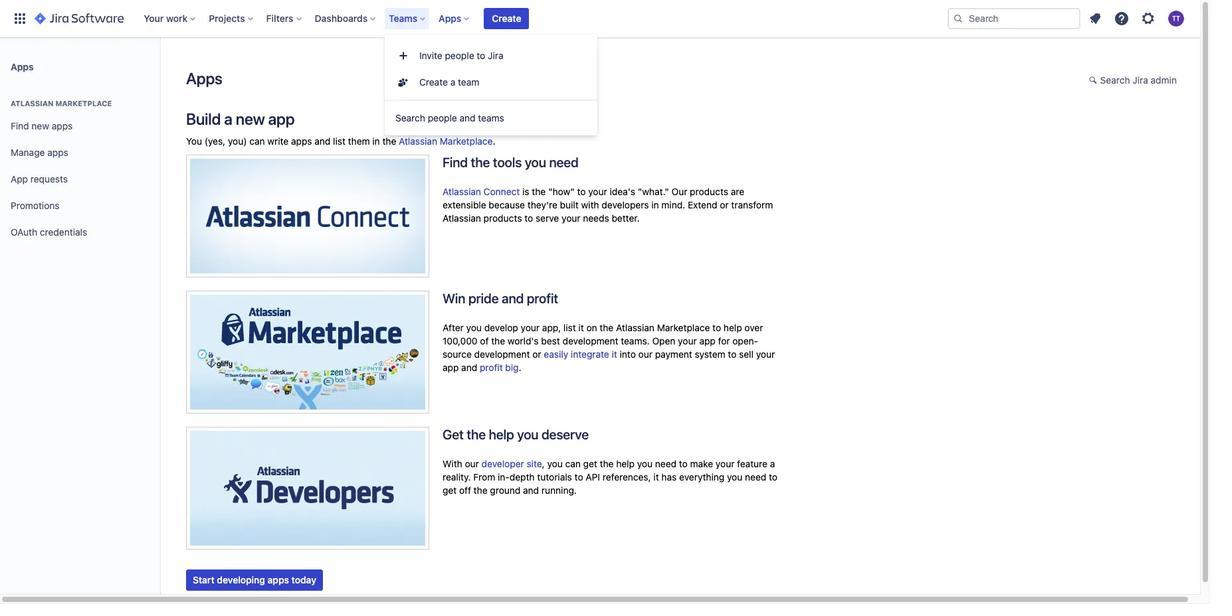 Task type: vqa. For each thing, say whether or not it's contained in the screenshot.
get to the bottom
yes



Task type: describe. For each thing, give the bounding box(es) containing it.
0 vertical spatial app
[[268, 110, 295, 128]]

needs
[[583, 213, 609, 224]]

and right pride
[[502, 291, 524, 306]]

credentials
[[40, 226, 87, 238]]

make
[[690, 459, 713, 470]]

get
[[443, 427, 464, 443]]

system
[[695, 349, 726, 360]]

off
[[459, 485, 471, 497]]

teams
[[389, 13, 418, 24]]

app,
[[542, 322, 561, 334]]

0 horizontal spatial .
[[493, 136, 496, 147]]

atlassian marketplace group
[[5, 85, 154, 250]]

transform
[[731, 199, 773, 211]]

idea's
[[610, 186, 635, 197]]

open
[[652, 336, 676, 347]]

with
[[443, 459, 462, 470]]

because
[[489, 199, 525, 211]]

you right ','
[[547, 459, 563, 470]]

running.
[[542, 485, 577, 497]]

to inside into our payment system to sell your app and
[[728, 349, 737, 360]]

pride
[[469, 291, 499, 306]]

1 vertical spatial products
[[484, 213, 522, 224]]

apps inside button
[[268, 575, 289, 586]]

small image
[[1089, 75, 1100, 86]]

the right them
[[383, 136, 396, 147]]

the down from
[[474, 485, 488, 497]]

deserve
[[542, 427, 589, 443]]

"how"
[[548, 186, 575, 197]]

help image
[[1114, 11, 1130, 27]]

1 vertical spatial help
[[489, 427, 514, 443]]

0 horizontal spatial profit
[[480, 362, 503, 374]]

you up references,
[[637, 459, 653, 470]]

1 horizontal spatial apps
[[186, 69, 223, 88]]

can inside , you can get the help you need to make your feature a reality. from in-depth tutorials to api references, it has everything you need to get off the ground and running.
[[565, 459, 581, 470]]

Search field
[[948, 8, 1081, 29]]

banner containing your work
[[0, 0, 1201, 37]]

feature
[[737, 459, 768, 470]]

invite people to jira
[[419, 50, 504, 61]]

into
[[620, 349, 636, 360]]

search jira admin link
[[1083, 70, 1184, 92]]

profit big .
[[480, 362, 522, 374]]

and inside , you can get the help you need to make your feature a reality. from in-depth tutorials to api references, it has everything you need to get off the ground and running.
[[523, 485, 539, 497]]

atlassian marketplace link
[[399, 136, 493, 147]]

work
[[166, 13, 188, 24]]

create for create a team
[[419, 76, 448, 88]]

start
[[193, 575, 215, 586]]

profit big link
[[480, 362, 519, 374]]

serve
[[536, 213, 559, 224]]

app requests
[[11, 173, 68, 185]]

find new apps
[[11, 120, 73, 131]]

find the tools you need
[[443, 155, 579, 170]]

oauth credentials
[[11, 226, 87, 238]]

atlassian connect link
[[443, 186, 520, 197]]

oauth
[[11, 226, 37, 238]]

0 horizontal spatial can
[[249, 136, 265, 147]]

your up payment
[[678, 336, 697, 347]]

the right get
[[467, 427, 486, 443]]

0 horizontal spatial need
[[549, 155, 579, 170]]

0 horizontal spatial apps
[[11, 61, 34, 72]]

people for invite
[[445, 50, 474, 61]]

after you develop your app, list it on the atlassian marketplace to help over 100,000 of the world's best development teams. open your app for open- source development or
[[443, 322, 763, 360]]

better.
[[612, 213, 640, 224]]

the inside is the "how" to your idea's "what." our products are extensible because they're built with developers in mind. extend or transform atlassian products to serve your needs better.
[[532, 186, 546, 197]]

the left "tools"
[[471, 155, 490, 170]]

find for find the tools you need
[[443, 155, 468, 170]]

projects
[[209, 13, 245, 24]]

or inside is the "how" to your idea's "what." our products are extensible because they're built with developers in mind. extend or transform atlassian products to serve your needs better.
[[720, 199, 729, 211]]

apps down the atlassian marketplace
[[52, 120, 73, 131]]

1 horizontal spatial jira
[[1133, 74, 1149, 86]]

the down develop
[[491, 336, 505, 347]]

a for build
[[224, 110, 233, 128]]

settings image
[[1141, 11, 1157, 27]]

easily integrate it
[[544, 349, 617, 360]]

the up 'api'
[[600, 459, 614, 470]]

connect
[[484, 186, 520, 197]]

apps button
[[435, 8, 475, 29]]

payment
[[655, 349, 693, 360]]

help inside after you develop your app, list it on the atlassian marketplace to help over 100,000 of the world's best development teams. open your app for open- source development or
[[724, 322, 742, 334]]

app inside after you develop your app, list it on the atlassian marketplace to help over 100,000 of the world's best development teams. open your app for open- source development or
[[700, 336, 716, 347]]

your work
[[144, 13, 188, 24]]

, you can get the help you need to make your feature a reality. from in-depth tutorials to api references, it has everything you need to get off the ground and running.
[[443, 459, 778, 497]]

depth
[[510, 472, 535, 483]]

app inside into our payment system to sell your app and
[[443, 362, 459, 374]]

you
[[186, 136, 202, 147]]

"what."
[[638, 186, 669, 197]]

0 vertical spatial list
[[333, 136, 346, 147]]

app
[[11, 173, 28, 185]]

,
[[542, 459, 545, 470]]

build a new app
[[186, 110, 295, 128]]

list inside after you develop your app, list it on the atlassian marketplace to help over 100,000 of the world's best development teams. open your app for open- source development or
[[564, 322, 576, 334]]

search people and teams button
[[385, 105, 598, 132]]

you inside after you develop your app, list it on the atlassian marketplace to help over 100,000 of the world's best development teams. open your app for open- source development or
[[466, 322, 482, 334]]

and inside into our payment system to sell your app and
[[461, 362, 477, 374]]

your
[[144, 13, 164, 24]]

our
[[672, 186, 688, 197]]

world's
[[508, 336, 539, 347]]

and inside button
[[460, 112, 476, 124]]

start developing apps today link
[[186, 570, 323, 592]]

extensible
[[443, 199, 486, 211]]

has
[[662, 472, 677, 483]]

they're
[[528, 199, 558, 211]]

in-
[[498, 472, 510, 483]]

atlassian inside is the "how" to your idea's "what." our products are extensible because they're built with developers in mind. extend or transform atlassian products to serve your needs better.
[[443, 213, 481, 224]]

100,000
[[443, 336, 478, 347]]

invite people to jira image
[[396, 48, 411, 64]]

search people and teams
[[396, 112, 504, 124]]

extend
[[688, 199, 718, 211]]

it inside , you can get the help you need to make your feature a reality. from in-depth tutorials to api references, it has everything you need to get off the ground and running.
[[654, 472, 659, 483]]

atlassian inside group
[[11, 99, 54, 108]]

best
[[541, 336, 560, 347]]

built
[[560, 199, 579, 211]]

your inside into our payment system to sell your app and
[[756, 349, 775, 360]]

you right "tools"
[[525, 155, 546, 170]]

mind.
[[662, 199, 685, 211]]

1 horizontal spatial new
[[236, 110, 265, 128]]

0 horizontal spatial in
[[372, 136, 380, 147]]

you)
[[228, 136, 247, 147]]

teams
[[478, 112, 504, 124]]

manage apps
[[11, 147, 68, 158]]

the right on
[[600, 322, 614, 334]]

source
[[443, 349, 472, 360]]

develop
[[484, 322, 518, 334]]



Task type: locate. For each thing, give the bounding box(es) containing it.
0 vertical spatial search
[[1101, 74, 1130, 86]]

your work button
[[140, 8, 201, 29]]

marketplace up open
[[657, 322, 710, 334]]

in inside is the "how" to your idea's "what." our products are extensible because they're built with developers in mind. extend or transform atlassian products to serve your needs better.
[[652, 199, 659, 211]]

1 horizontal spatial help
[[616, 459, 635, 470]]

1 vertical spatial in
[[652, 199, 659, 211]]

marketplace down search people and teams
[[440, 136, 493, 147]]

2 vertical spatial help
[[616, 459, 635, 470]]

tutorials
[[537, 472, 572, 483]]

2 horizontal spatial a
[[770, 459, 775, 470]]

1 vertical spatial it
[[612, 349, 617, 360]]

find for find new apps
[[11, 120, 29, 131]]

1 vertical spatial create
[[419, 76, 448, 88]]

filters
[[266, 13, 294, 24]]

1 vertical spatial a
[[224, 110, 233, 128]]

in right them
[[372, 136, 380, 147]]

banner
[[0, 0, 1201, 37]]

find down atlassian marketplace "link"
[[443, 155, 468, 170]]

0 horizontal spatial app
[[268, 110, 295, 128]]

a for create
[[451, 76, 456, 88]]

to
[[477, 50, 485, 61], [577, 186, 586, 197], [525, 213, 533, 224], [713, 322, 721, 334], [728, 349, 737, 360], [679, 459, 688, 470], [575, 472, 583, 483], [769, 472, 778, 483]]

1 vertical spatial marketplace
[[440, 136, 493, 147]]

0 horizontal spatial search
[[396, 112, 425, 124]]

it left has
[[654, 472, 659, 483]]

create inside button
[[492, 13, 521, 24]]

references,
[[603, 472, 651, 483]]

0 horizontal spatial our
[[465, 459, 479, 470]]

search image
[[953, 13, 964, 24]]

1 vertical spatial search
[[396, 112, 425, 124]]

developer
[[482, 459, 524, 470]]

apps up invite people to jira
[[439, 13, 462, 24]]

dashboards button
[[311, 8, 381, 29]]

(yes,
[[205, 136, 225, 147]]

a inside , you can get the help you need to make your feature a reality. from in-depth tutorials to api references, it has everything you need to get off the ground and running.
[[770, 459, 775, 470]]

0 horizontal spatial development
[[474, 349, 530, 360]]

jira inside button
[[488, 50, 504, 61]]

can right you)
[[249, 136, 265, 147]]

to inside button
[[477, 50, 485, 61]]

it
[[579, 322, 584, 334], [612, 349, 617, 360], [654, 472, 659, 483]]

to inside after you develop your app, list it on the atlassian marketplace to help over 100,000 of the world's best development teams. open your app for open- source development or
[[713, 322, 721, 334]]

1 horizontal spatial products
[[690, 186, 729, 197]]

a up you)
[[224, 110, 233, 128]]

app requests link
[[5, 166, 154, 193]]

profit
[[527, 291, 558, 306], [480, 362, 503, 374]]

atlassian marketplace
[[11, 99, 112, 108]]

find
[[11, 120, 29, 131], [443, 155, 468, 170]]

get up 'api'
[[583, 459, 597, 470]]

0 horizontal spatial help
[[489, 427, 514, 443]]

and left them
[[315, 136, 331, 147]]

2 vertical spatial it
[[654, 472, 659, 483]]

and down source
[[461, 362, 477, 374]]

0 horizontal spatial marketplace
[[55, 99, 112, 108]]

help up references,
[[616, 459, 635, 470]]

or down best
[[533, 349, 542, 360]]

atlassian down extensible
[[443, 213, 481, 224]]

1 horizontal spatial development
[[563, 336, 618, 347]]

developer site link
[[482, 459, 542, 470]]

0 vertical spatial people
[[445, 50, 474, 61]]

0 vertical spatial get
[[583, 459, 597, 470]]

our
[[639, 349, 653, 360], [465, 459, 479, 470]]

1 horizontal spatial create
[[492, 13, 521, 24]]

a left team
[[451, 76, 456, 88]]

invite
[[419, 50, 443, 61]]

you down feature
[[727, 472, 743, 483]]

your up with
[[588, 186, 607, 197]]

is
[[523, 186, 530, 197]]

of
[[480, 336, 489, 347]]

it left on
[[579, 322, 584, 334]]

or
[[720, 199, 729, 211], [533, 349, 542, 360]]

jira software image
[[35, 11, 124, 27], [35, 11, 124, 27]]

jira up create a team button
[[488, 50, 504, 61]]

2 horizontal spatial need
[[745, 472, 767, 483]]

our for with
[[465, 459, 479, 470]]

and down "depth"
[[523, 485, 539, 497]]

atlassian up find new apps at the left top of the page
[[11, 99, 54, 108]]

0 vertical spatial it
[[579, 322, 584, 334]]

0 vertical spatial profit
[[527, 291, 558, 306]]

apps left 'today'
[[268, 575, 289, 586]]

0 horizontal spatial create
[[419, 76, 448, 88]]

1 vertical spatial app
[[700, 336, 716, 347]]

oauth credentials link
[[5, 219, 154, 246]]

search jira admin
[[1101, 74, 1177, 86]]

or inside after you develop your app, list it on the atlassian marketplace to help over 100,000 of the world's best development teams. open your app for open- source development or
[[533, 349, 542, 360]]

find inside atlassian marketplace group
[[11, 120, 29, 131]]

2 vertical spatial app
[[443, 362, 459, 374]]

a inside button
[[451, 76, 456, 88]]

it left into
[[612, 349, 617, 360]]

1 vertical spatial .
[[519, 362, 522, 374]]

2 horizontal spatial marketplace
[[657, 322, 710, 334]]

help up for
[[724, 322, 742, 334]]

new up you)
[[236, 110, 265, 128]]

marketplace up find new apps link
[[55, 99, 112, 108]]

a
[[451, 76, 456, 88], [224, 110, 233, 128], [770, 459, 775, 470]]

admin
[[1151, 74, 1177, 86]]

notifications image
[[1088, 11, 1103, 27]]

teams button
[[385, 8, 431, 29]]

group
[[385, 39, 598, 100]]

0 horizontal spatial it
[[579, 322, 584, 334]]

app up system
[[700, 336, 716, 347]]

apps down appswitcher icon
[[11, 61, 34, 72]]

filters button
[[262, 8, 307, 29]]

marketplace inside after you develop your app, list it on the atlassian marketplace to help over 100,000 of the world's best development teams. open your app for open- source development or
[[657, 322, 710, 334]]

0 vertical spatial development
[[563, 336, 618, 347]]

1 horizontal spatial or
[[720, 199, 729, 211]]

search for search jira admin
[[1101, 74, 1130, 86]]

developing
[[217, 575, 265, 586]]

0 horizontal spatial or
[[533, 349, 542, 360]]

people for search
[[428, 112, 457, 124]]

0 vertical spatial a
[[451, 76, 456, 88]]

0 horizontal spatial list
[[333, 136, 346, 147]]

promotions
[[11, 200, 60, 211]]

atlassian inside after you develop your app, list it on the atlassian marketplace to help over 100,000 of the world's best development teams. open your app for open- source development or
[[616, 322, 655, 334]]

create down invite
[[419, 76, 448, 88]]

1 horizontal spatial find
[[443, 155, 468, 170]]

1 horizontal spatial marketplace
[[440, 136, 493, 147]]

group containing invite people to jira
[[385, 39, 598, 100]]

atlassian connect
[[443, 186, 520, 197]]

search right small 'icon'
[[1101, 74, 1130, 86]]

sidebar navigation image
[[145, 53, 174, 80]]

people
[[445, 50, 474, 61], [428, 112, 457, 124]]

our for into
[[639, 349, 653, 360]]

apps
[[439, 13, 462, 24], [11, 61, 34, 72], [186, 69, 223, 88]]

2 vertical spatial need
[[745, 472, 767, 483]]

1 horizontal spatial a
[[451, 76, 456, 88]]

big
[[505, 362, 519, 374]]

get the help you deserve
[[443, 427, 589, 443]]

1 vertical spatial find
[[443, 155, 468, 170]]

them
[[348, 136, 370, 147]]

0 horizontal spatial get
[[443, 485, 457, 497]]

development up integrate
[[563, 336, 618, 347]]

products down because
[[484, 213, 522, 224]]

1 vertical spatial people
[[428, 112, 457, 124]]

app down source
[[443, 362, 459, 374]]

apps up the build
[[186, 69, 223, 88]]

build
[[186, 110, 221, 128]]

create a team button
[[385, 69, 598, 96]]

over
[[745, 322, 763, 334]]

create a team
[[419, 76, 480, 88]]

start developing apps today
[[193, 575, 316, 586]]

app up write
[[268, 110, 295, 128]]

0 horizontal spatial new
[[32, 120, 49, 131]]

your right sell
[[756, 349, 775, 360]]

list right app,
[[564, 322, 576, 334]]

0 horizontal spatial find
[[11, 120, 29, 131]]

0 vertical spatial in
[[372, 136, 380, 147]]

new up manage apps
[[32, 120, 49, 131]]

create inside button
[[419, 76, 448, 88]]

atlassian up "teams."
[[616, 322, 655, 334]]

invite people to jira button
[[385, 43, 598, 69]]

2 vertical spatial marketplace
[[657, 322, 710, 334]]

2 horizontal spatial app
[[700, 336, 716, 347]]

1 horizontal spatial search
[[1101, 74, 1130, 86]]

need down feature
[[745, 472, 767, 483]]

ground
[[490, 485, 521, 497]]

2 vertical spatial a
[[770, 459, 775, 470]]

create
[[492, 13, 521, 24], [419, 76, 448, 88]]

jira
[[488, 50, 504, 61], [1133, 74, 1149, 86]]

profit up app,
[[527, 291, 558, 306]]

2 horizontal spatial apps
[[439, 13, 462, 24]]

in down "what."
[[652, 199, 659, 211]]

dashboards
[[315, 13, 368, 24]]

1 vertical spatial profit
[[480, 362, 503, 374]]

primary element
[[8, 0, 948, 37]]

people inside button
[[428, 112, 457, 124]]

help up "developer" at the left bottom of the page
[[489, 427, 514, 443]]

open-
[[733, 336, 759, 347]]

1 horizontal spatial in
[[652, 199, 659, 211]]

your up world's on the left bottom
[[521, 322, 540, 334]]

1 horizontal spatial get
[[583, 459, 597, 470]]

help
[[724, 322, 742, 334], [489, 427, 514, 443], [616, 459, 635, 470]]

after
[[443, 322, 464, 334]]

development up the profit big .
[[474, 349, 530, 360]]

you up of
[[466, 322, 482, 334]]

app
[[268, 110, 295, 128], [700, 336, 716, 347], [443, 362, 459, 374]]

list left them
[[333, 136, 346, 147]]

promotions link
[[5, 193, 154, 219]]

easily
[[544, 349, 568, 360]]

people up atlassian marketplace "link"
[[428, 112, 457, 124]]

0 vertical spatial our
[[639, 349, 653, 360]]

your profile and settings image
[[1169, 11, 1185, 27]]

manage
[[11, 147, 45, 158]]

find new apps link
[[5, 113, 154, 140]]

apps up the requests
[[47, 147, 68, 158]]

apps
[[52, 120, 73, 131], [291, 136, 312, 147], [47, 147, 68, 158], [268, 575, 289, 586]]

find up manage at the top of the page
[[11, 120, 29, 131]]

and left the teams
[[460, 112, 476, 124]]

0 horizontal spatial a
[[224, 110, 233, 128]]

site
[[527, 459, 542, 470]]

today
[[292, 575, 316, 586]]

your down "built"
[[562, 213, 581, 224]]

1 vertical spatial our
[[465, 459, 479, 470]]

1 horizontal spatial profit
[[527, 291, 558, 306]]

manage apps link
[[5, 140, 154, 166]]

1 vertical spatial list
[[564, 322, 576, 334]]

0 vertical spatial jira
[[488, 50, 504, 61]]

integrate
[[571, 349, 609, 360]]

1 vertical spatial development
[[474, 349, 530, 360]]

win
[[443, 291, 466, 306]]

our up from
[[465, 459, 479, 470]]

help inside , you can get the help you need to make your feature a reality. from in-depth tutorials to api references, it has everything you need to get off the ground and running.
[[616, 459, 635, 470]]

can up tutorials
[[565, 459, 581, 470]]

search for search people and teams
[[396, 112, 425, 124]]

atlassian down search people and teams
[[399, 136, 437, 147]]

create for create
[[492, 13, 521, 24]]

profit left big
[[480, 362, 503, 374]]

marketplace inside group
[[55, 99, 112, 108]]

developers
[[602, 199, 649, 211]]

0 vertical spatial products
[[690, 186, 729, 197]]

create button
[[484, 8, 529, 29]]

create up invite people to jira button
[[492, 13, 521, 24]]

need up "how"
[[549, 155, 579, 170]]

1 vertical spatial jira
[[1133, 74, 1149, 86]]

1 horizontal spatial it
[[612, 349, 617, 360]]

with
[[581, 199, 599, 211]]

0 vertical spatial need
[[549, 155, 579, 170]]

. down world's on the left bottom
[[519, 362, 522, 374]]

with our developer site
[[443, 459, 542, 470]]

from
[[473, 472, 495, 483]]

2 horizontal spatial it
[[654, 472, 659, 483]]

projects button
[[205, 8, 258, 29]]

0 horizontal spatial products
[[484, 213, 522, 224]]

people inside button
[[445, 50, 474, 61]]

easily integrate it link
[[544, 349, 617, 360]]

1 vertical spatial can
[[565, 459, 581, 470]]

new inside atlassian marketplace group
[[32, 120, 49, 131]]

our down "teams."
[[639, 349, 653, 360]]

1 vertical spatial need
[[655, 459, 677, 470]]

development
[[563, 336, 618, 347], [474, 349, 530, 360]]

1 horizontal spatial need
[[655, 459, 677, 470]]

products up extend
[[690, 186, 729, 197]]

1 horizontal spatial app
[[443, 362, 459, 374]]

0 vertical spatial .
[[493, 136, 496, 147]]

0 vertical spatial find
[[11, 120, 29, 131]]

1 horizontal spatial .
[[519, 362, 522, 374]]

you up site
[[517, 427, 539, 443]]

or right extend
[[720, 199, 729, 211]]

1 horizontal spatial can
[[565, 459, 581, 470]]

the
[[383, 136, 396, 147], [471, 155, 490, 170], [532, 186, 546, 197], [600, 322, 614, 334], [491, 336, 505, 347], [467, 427, 486, 443], [600, 459, 614, 470], [474, 485, 488, 497]]

0 vertical spatial can
[[249, 136, 265, 147]]

0 vertical spatial help
[[724, 322, 742, 334]]

sell
[[739, 349, 754, 360]]

apps inside "dropdown button"
[[439, 13, 462, 24]]

0 vertical spatial or
[[720, 199, 729, 211]]

a right feature
[[770, 459, 775, 470]]

. down search people and teams button
[[493, 136, 496, 147]]

0 vertical spatial create
[[492, 13, 521, 24]]

you
[[525, 155, 546, 170], [466, 322, 482, 334], [517, 427, 539, 443], [547, 459, 563, 470], [637, 459, 653, 470], [727, 472, 743, 483]]

your inside , you can get the help you need to make your feature a reality. from in-depth tutorials to api references, it has everything you need to get off the ground and running.
[[716, 459, 735, 470]]

atlassian up extensible
[[443, 186, 481, 197]]

and
[[460, 112, 476, 124], [315, 136, 331, 147], [502, 291, 524, 306], [461, 362, 477, 374], [523, 485, 539, 497]]

people up team
[[445, 50, 474, 61]]

the right is
[[532, 186, 546, 197]]

1 vertical spatial get
[[443, 485, 457, 497]]

search
[[1101, 74, 1130, 86], [396, 112, 425, 124]]

get down "reality."
[[443, 485, 457, 497]]

apps right write
[[291, 136, 312, 147]]

need up has
[[655, 459, 677, 470]]

search up atlassian marketplace "link"
[[396, 112, 425, 124]]

appswitcher icon image
[[12, 11, 28, 27]]

0 horizontal spatial jira
[[488, 50, 504, 61]]

your right make
[[716, 459, 735, 470]]

it inside after you develop your app, list it on the atlassian marketplace to help over 100,000 of the world's best development teams. open your app for open- source development or
[[579, 322, 584, 334]]

0 vertical spatial marketplace
[[55, 99, 112, 108]]

our inside into our payment system to sell your app and
[[639, 349, 653, 360]]

1 horizontal spatial our
[[639, 349, 653, 360]]

jira left admin
[[1133, 74, 1149, 86]]

2 horizontal spatial help
[[724, 322, 742, 334]]

1 horizontal spatial list
[[564, 322, 576, 334]]

search inside button
[[396, 112, 425, 124]]

teams.
[[621, 336, 650, 347]]

1 vertical spatial or
[[533, 349, 542, 360]]



